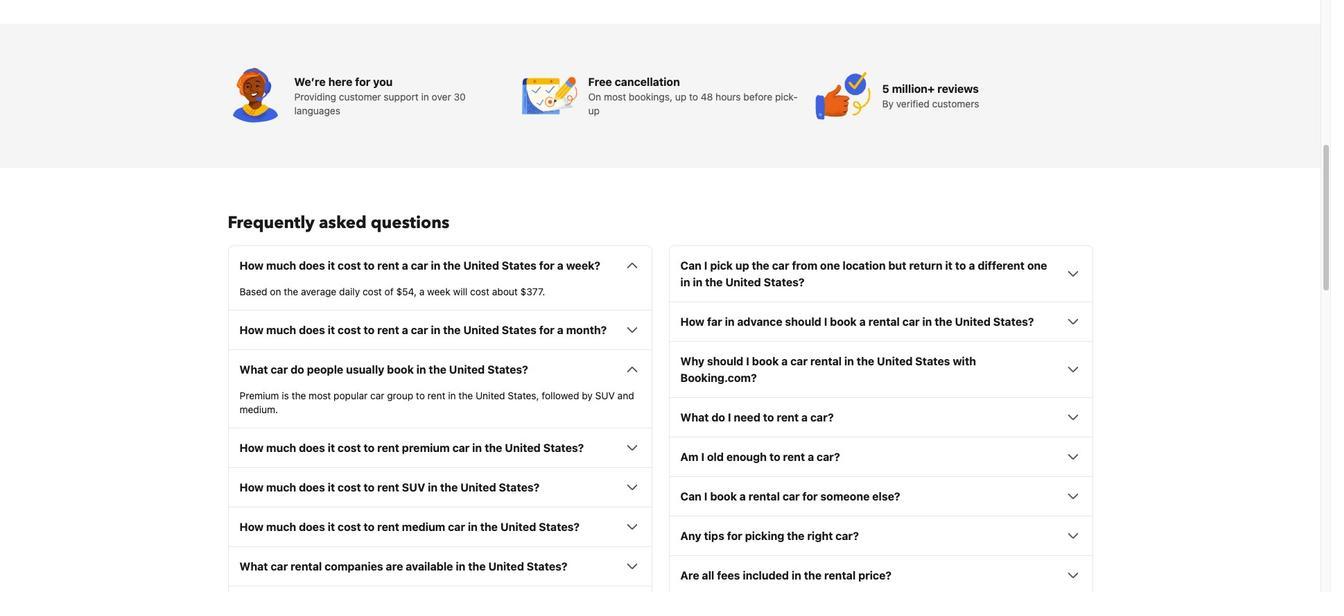 Task type: locate. For each thing, give the bounding box(es) containing it.
much for how much does it cost to rent a car in the united states for a week?
[[266, 260, 296, 272]]

for up customer
[[355, 76, 371, 88]]

can for can i pick up the car from one location but return it to a different one in in the united states?
[[681, 260, 702, 272]]

up
[[675, 91, 687, 103], [588, 105, 600, 117], [736, 260, 749, 272]]

to
[[689, 91, 698, 103], [364, 260, 375, 272], [955, 260, 966, 272], [364, 324, 375, 336], [416, 390, 425, 402], [763, 411, 774, 424], [364, 442, 375, 454], [770, 451, 781, 463], [364, 481, 375, 494], [364, 521, 375, 533]]

book down old
[[710, 490, 737, 503]]

rent down of at the left of the page
[[377, 324, 399, 336]]

here
[[328, 76, 353, 88]]

1 one from the left
[[820, 260, 840, 272]]

rent down what car do people usually book in the united states? dropdown button
[[428, 390, 445, 402]]

2 horizontal spatial up
[[736, 260, 749, 272]]

much inside "dropdown button"
[[266, 481, 296, 494]]

1 vertical spatial can
[[681, 490, 702, 503]]

enough
[[727, 451, 767, 463]]

how for how much does it cost to rent medium car in the united states?
[[240, 521, 264, 533]]

i inside can i pick up the car from one location but return it to a different one in in the united states?
[[704, 260, 708, 272]]

most right on
[[604, 91, 626, 103]]

based on the average daily cost of $54, a week will cost about $377.
[[240, 286, 545, 298]]

for
[[355, 76, 371, 88], [539, 260, 555, 272], [539, 324, 555, 336], [803, 490, 818, 503], [727, 530, 742, 542]]

based
[[240, 286, 267, 298]]

up right 'pick'
[[736, 260, 749, 272]]

rent inside "dropdown button"
[[377, 481, 399, 494]]

0 vertical spatial states
[[502, 260, 537, 272]]

are
[[386, 560, 403, 573]]

you
[[373, 76, 393, 88]]

in inside "dropdown button"
[[792, 569, 802, 582]]

how for how much does it cost to rent suv in the united states?
[[240, 481, 264, 494]]

0 vertical spatial car?
[[811, 411, 834, 424]]

up left 48
[[675, 91, 687, 103]]

the down right
[[804, 569, 822, 582]]

what car do people usually book in the united states?
[[240, 364, 528, 376]]

0 vertical spatial should
[[785, 316, 822, 328]]

someone
[[821, 490, 870, 503]]

5 much from the top
[[266, 521, 296, 533]]

can inside 'dropdown button'
[[681, 490, 702, 503]]

4 much from the top
[[266, 481, 296, 494]]

states?
[[764, 276, 805, 289], [993, 316, 1034, 328], [487, 364, 528, 376], [543, 442, 584, 454], [499, 481, 540, 494], [539, 521, 580, 533], [527, 560, 568, 573]]

it inside "dropdown button"
[[328, 481, 335, 494]]

car inside why should i book a car rental in the united states with booking.com?
[[791, 355, 808, 368]]

2 vertical spatial states
[[915, 355, 950, 368]]

will
[[453, 286, 468, 298]]

how for how far in advance should i book a rental car in the united states?
[[681, 316, 705, 328]]

to right group
[[416, 390, 425, 402]]

to up based on the average daily cost of $54, a week will cost about $377.
[[364, 260, 375, 272]]

0 vertical spatial what
[[240, 364, 268, 376]]

languages
[[294, 105, 340, 117]]

the down return
[[935, 316, 952, 328]]

for inside we're here for you providing customer support in over 30 languages
[[355, 76, 371, 88]]

most for is
[[309, 390, 331, 402]]

the right available
[[468, 560, 486, 573]]

0 horizontal spatial one
[[820, 260, 840, 272]]

1 vertical spatial suv
[[402, 481, 425, 494]]

a left week?
[[557, 260, 564, 272]]

the left right
[[787, 530, 805, 542]]

suv inside premium is the most popular car group to rent in the united states, followed by suv and medium.
[[595, 390, 615, 402]]

to up how much does it cost to rent medium car in the united states?
[[364, 481, 375, 494]]

a inside can i pick up the car from one location but return it to a different one in in the united states?
[[969, 260, 975, 272]]

1 much from the top
[[266, 260, 296, 272]]

book down advance
[[752, 355, 779, 368]]

i
[[704, 260, 708, 272], [824, 316, 828, 328], [746, 355, 750, 368], [728, 411, 731, 424], [701, 451, 705, 463], [704, 490, 708, 503]]

rental inside 'dropdown button'
[[749, 490, 780, 503]]

week
[[427, 286, 451, 298]]

a left "different"
[[969, 260, 975, 272]]

2 vertical spatial up
[[736, 260, 749, 272]]

0 vertical spatial up
[[675, 91, 687, 103]]

car? down why should i book a car rental in the united states with booking.com?
[[811, 411, 834, 424]]

how inside how much does it cost to rent suv in the united states? "dropdown button"
[[240, 481, 264, 494]]

0 vertical spatial do
[[291, 364, 304, 376]]

1 horizontal spatial should
[[785, 316, 822, 328]]

i left need
[[728, 411, 731, 424]]

0 vertical spatial most
[[604, 91, 626, 103]]

a down the enough
[[740, 490, 746, 503]]

states down $377.
[[502, 324, 537, 336]]

how far in advance should i book a rental car in the united states? button
[[681, 314, 1081, 330]]

i up tips on the right bottom
[[704, 490, 708, 503]]

1 horizontal spatial do
[[712, 411, 725, 424]]

states,
[[508, 390, 539, 402]]

1 horizontal spatial one
[[1027, 260, 1047, 272]]

united inside can i pick up the car from one location but return it to a different one in in the united states?
[[726, 276, 761, 289]]

30
[[454, 91, 466, 103]]

states
[[502, 260, 537, 272], [502, 324, 537, 336], [915, 355, 950, 368]]

how much does it cost to rent suv in the united states?
[[240, 481, 540, 494]]

1 horizontal spatial most
[[604, 91, 626, 103]]

the
[[443, 260, 461, 272], [752, 260, 770, 272], [705, 276, 723, 289], [284, 286, 298, 298], [935, 316, 952, 328], [443, 324, 461, 336], [857, 355, 874, 368], [429, 364, 446, 376], [292, 390, 306, 402], [459, 390, 473, 402], [485, 442, 502, 454], [440, 481, 458, 494], [480, 521, 498, 533], [787, 530, 805, 542], [468, 560, 486, 573], [804, 569, 822, 582]]

asked
[[319, 212, 367, 235]]

2 does from the top
[[299, 324, 325, 336]]

most down people
[[309, 390, 331, 402]]

for left someone
[[803, 490, 818, 503]]

0 horizontal spatial should
[[707, 355, 744, 368]]

rental left companies
[[291, 560, 322, 573]]

i inside the am i old enough to rent a car? dropdown button
[[701, 451, 705, 463]]

to right the enough
[[770, 451, 781, 463]]

2 vertical spatial what
[[240, 560, 268, 573]]

5 does from the top
[[299, 521, 325, 533]]

0 horizontal spatial up
[[588, 105, 600, 117]]

customers
[[932, 98, 979, 110]]

most inside free cancellation on most bookings, up to 48 hours before pick- up
[[604, 91, 626, 103]]

how inside how far in advance should i book a rental car in the united states? dropdown button
[[681, 316, 705, 328]]

1 can from the top
[[681, 260, 702, 272]]

1 vertical spatial states
[[502, 324, 537, 336]]

cost for how much does it cost to rent suv in the united states?
[[338, 481, 361, 494]]

1 horizontal spatial suv
[[595, 390, 615, 402]]

united
[[463, 260, 499, 272], [726, 276, 761, 289], [955, 316, 991, 328], [463, 324, 499, 336], [877, 355, 913, 368], [449, 364, 485, 376], [476, 390, 505, 402], [505, 442, 541, 454], [461, 481, 496, 494], [501, 521, 536, 533], [488, 560, 524, 573]]

to up how much does it cost to rent suv in the united states?
[[364, 442, 375, 454]]

pick
[[710, 260, 733, 272]]

right
[[807, 530, 833, 542]]

a down can i pick up the car from one location but return it to a different one in in the united states?
[[860, 316, 866, 328]]

0 horizontal spatial do
[[291, 364, 304, 376]]

most inside premium is the most popular car group to rent in the united states, followed by suv and medium.
[[309, 390, 331, 402]]

rental inside "dropdown button"
[[824, 569, 856, 582]]

the up will
[[443, 260, 461, 272]]

should up the booking.com?
[[707, 355, 744, 368]]

a inside why should i book a car rental in the united states with booking.com?
[[782, 355, 788, 368]]

3 much from the top
[[266, 442, 296, 454]]

to left 48
[[689, 91, 698, 103]]

do left need
[[712, 411, 725, 424]]

i inside why should i book a car rental in the united states with booking.com?
[[746, 355, 750, 368]]

much for how much does it cost to rent suv in the united states?
[[266, 481, 296, 494]]

the down 'pick'
[[705, 276, 723, 289]]

customer
[[339, 91, 381, 103]]

need
[[734, 411, 761, 424]]

one right "different"
[[1027, 260, 1047, 272]]

rental
[[869, 316, 900, 328], [810, 355, 842, 368], [749, 490, 780, 503], [291, 560, 322, 573], [824, 569, 856, 582]]

i up the booking.com?
[[746, 355, 750, 368]]

up inside can i pick up the car from one location but return it to a different one in in the united states?
[[736, 260, 749, 272]]

for up $377.
[[539, 260, 555, 272]]

bookings,
[[629, 91, 673, 103]]

for left 'month?'
[[539, 324, 555, 336]]

up down on
[[588, 105, 600, 117]]

rental down can i pick up the car from one location but return it to a different one in in the united states? dropdown button
[[869, 316, 900, 328]]

car?
[[811, 411, 834, 424], [817, 451, 840, 463], [836, 530, 859, 542]]

does inside "dropdown button"
[[299, 481, 325, 494]]

the up premium is the most popular car group to rent in the united states, followed by suv and medium.
[[429, 364, 446, 376]]

1 vertical spatial what
[[681, 411, 709, 424]]

1 vertical spatial most
[[309, 390, 331, 402]]

states left with in the right of the page
[[915, 355, 950, 368]]

1 vertical spatial up
[[588, 105, 600, 117]]

states inside how much does it cost to rent a car in the united states for a week? dropdown button
[[502, 260, 537, 272]]

0 horizontal spatial suv
[[402, 481, 425, 494]]

frequently
[[228, 212, 315, 235]]

in
[[421, 91, 429, 103], [431, 260, 441, 272], [681, 276, 690, 289], [693, 276, 703, 289], [725, 316, 735, 328], [922, 316, 932, 328], [431, 324, 441, 336], [845, 355, 854, 368], [417, 364, 426, 376], [448, 390, 456, 402], [472, 442, 482, 454], [428, 481, 438, 494], [468, 521, 478, 533], [456, 560, 466, 573], [792, 569, 802, 582]]

the up how much does it cost to rent medium car in the united states? dropdown button
[[440, 481, 458, 494]]

available
[[406, 560, 453, 573]]

for right tips on the right bottom
[[727, 530, 742, 542]]

is
[[282, 390, 289, 402]]

how much does it cost to rent medium car in the united states? button
[[240, 519, 640, 535]]

$377.
[[520, 286, 545, 298]]

much
[[266, 260, 296, 272], [266, 324, 296, 336], [266, 442, 296, 454], [266, 481, 296, 494], [266, 521, 296, 533]]

the right on
[[284, 286, 298, 298]]

4 does from the top
[[299, 481, 325, 494]]

how inside how much does it cost to rent a car in the united states for a month? dropdown button
[[240, 324, 264, 336]]

car? up someone
[[817, 451, 840, 463]]

i left old
[[701, 451, 705, 463]]

what
[[240, 364, 268, 376], [681, 411, 709, 424], [240, 560, 268, 573]]

can
[[681, 260, 702, 272], [681, 490, 702, 503]]

how for how much does it cost to rent premium car in the united states?
[[240, 442, 264, 454]]

how inside how much does it cost to rent a car in the united states for a week? dropdown button
[[240, 260, 264, 272]]

a down why should i book a car rental in the united states with booking.com?
[[802, 411, 808, 424]]

2 can from the top
[[681, 490, 702, 503]]

a
[[402, 260, 408, 272], [557, 260, 564, 272], [969, 260, 975, 272], [419, 286, 425, 298], [860, 316, 866, 328], [402, 324, 408, 336], [557, 324, 564, 336], [782, 355, 788, 368], [802, 411, 808, 424], [808, 451, 814, 463], [740, 490, 746, 503]]

0 vertical spatial suv
[[595, 390, 615, 402]]

states inside how much does it cost to rent a car in the united states for a month? dropdown button
[[502, 324, 537, 336]]

on
[[588, 91, 601, 103]]

should right advance
[[785, 316, 822, 328]]

reviews
[[938, 83, 979, 95]]

3 does from the top
[[299, 442, 325, 454]]

does
[[299, 260, 325, 272], [299, 324, 325, 336], [299, 442, 325, 454], [299, 481, 325, 494], [299, 521, 325, 533]]

cost inside "dropdown button"
[[338, 481, 361, 494]]

in inside we're here for you providing customer support in over 30 languages
[[421, 91, 429, 103]]

tips
[[704, 530, 724, 542]]

the inside "dropdown button"
[[440, 481, 458, 494]]

can i book a rental car for someone else?
[[681, 490, 900, 503]]

rental left price?
[[824, 569, 856, 582]]

location
[[843, 260, 886, 272]]

it for how much does it cost to rent suv in the united states?
[[328, 481, 335, 494]]

the inside why should i book a car rental in the united states with booking.com?
[[857, 355, 874, 368]]

rent left medium
[[377, 521, 399, 533]]

and
[[618, 390, 634, 402]]

it for how much does it cost to rent premium car in the united states?
[[328, 442, 335, 454]]

we're here for you providing customer support in over 30 languages
[[294, 76, 466, 117]]

0 vertical spatial can
[[681, 260, 702, 272]]

1 does from the top
[[299, 260, 325, 272]]

one right the from at the top of the page
[[820, 260, 840, 272]]

one
[[820, 260, 840, 272], [1027, 260, 1047, 272]]

should
[[785, 316, 822, 328], [707, 355, 744, 368]]

are all fees included in the rental price?
[[681, 569, 892, 582]]

states up $377.
[[502, 260, 537, 272]]

how inside how much does it cost to rent premium car in the united states? dropdown button
[[240, 442, 264, 454]]

i inside can i book a rental car for someone else? 'dropdown button'
[[704, 490, 708, 503]]

rental down how far in advance should i book a rental car in the united states?
[[810, 355, 842, 368]]

car? right right
[[836, 530, 859, 542]]

popular
[[334, 390, 368, 402]]

1 vertical spatial should
[[707, 355, 744, 368]]

a down advance
[[782, 355, 788, 368]]

2 much from the top
[[266, 324, 296, 336]]

suv down how much does it cost to rent premium car in the united states?
[[402, 481, 425, 494]]

suv
[[595, 390, 615, 402], [402, 481, 425, 494]]

the down how far in advance should i book a rental car in the united states?
[[857, 355, 874, 368]]

providing
[[294, 91, 336, 103]]

should inside why should i book a car rental in the united states with booking.com?
[[707, 355, 744, 368]]

i up why should i book a car rental in the united states with booking.com?
[[824, 316, 828, 328]]

i inside how far in advance should i book a rental car in the united states? dropdown button
[[824, 316, 828, 328]]

old
[[707, 451, 724, 463]]

we're here for you image
[[228, 68, 283, 124]]

can inside can i pick up the car from one location but return it to a different one in in the united states?
[[681, 260, 702, 272]]

followed
[[542, 390, 579, 402]]

what car rental companies are available in the united states?
[[240, 560, 568, 573]]

do left people
[[291, 364, 304, 376]]

car
[[411, 260, 428, 272], [772, 260, 789, 272], [903, 316, 920, 328], [411, 324, 428, 336], [791, 355, 808, 368], [271, 364, 288, 376], [370, 390, 384, 402], [452, 442, 470, 454], [783, 490, 800, 503], [448, 521, 465, 533], [271, 560, 288, 573]]

cancellation
[[615, 76, 680, 88]]

the down will
[[443, 324, 461, 336]]

can left 'pick'
[[681, 260, 702, 272]]

the right is
[[292, 390, 306, 402]]

any
[[681, 530, 701, 542]]

it for how much does it cost to rent medium car in the united states?
[[328, 521, 335, 533]]

i left 'pick'
[[704, 260, 708, 272]]

to right return
[[955, 260, 966, 272]]

car? for what do i need to rent a car?
[[811, 411, 834, 424]]

price?
[[858, 569, 892, 582]]

car inside 'dropdown button'
[[783, 490, 800, 503]]

suv right by
[[595, 390, 615, 402]]

rent up how much does it cost to rent medium car in the united states?
[[377, 481, 399, 494]]

can up any
[[681, 490, 702, 503]]

rental up picking
[[749, 490, 780, 503]]

how
[[240, 260, 264, 272], [681, 316, 705, 328], [240, 324, 264, 336], [240, 442, 264, 454], [240, 481, 264, 494], [240, 521, 264, 533]]

cost for how much does it cost to rent a car in the united states for a week?
[[338, 260, 361, 272]]

1 vertical spatial car?
[[817, 451, 840, 463]]

how inside how much does it cost to rent medium car in the united states? dropdown button
[[240, 521, 264, 533]]

book up why should i book a car rental in the united states with booking.com?
[[830, 316, 857, 328]]

0 horizontal spatial most
[[309, 390, 331, 402]]

5 million+ reviews image
[[816, 68, 871, 124]]

48
[[701, 91, 713, 103]]

free
[[588, 76, 612, 88]]

rental inside why should i book a car rental in the united states with booking.com?
[[810, 355, 842, 368]]

do
[[291, 364, 304, 376], [712, 411, 725, 424]]



Task type: vqa. For each thing, say whether or not it's contained in the screenshot.


Task type: describe. For each thing, give the bounding box(es) containing it.
how much does it cost to rent a car in the united states for a month? button
[[240, 322, 640, 339]]

to up usually
[[364, 324, 375, 336]]

should inside how far in advance should i book a rental car in the united states? dropdown button
[[785, 316, 822, 328]]

car inside can i pick up the car from one location but return it to a different one in in the united states?
[[772, 260, 789, 272]]

what for what car do people usually book in the united states?
[[240, 364, 268, 376]]

1 vertical spatial do
[[712, 411, 725, 424]]

cost for how much does it cost to rent a car in the united states for a month?
[[338, 324, 361, 336]]

states for week?
[[502, 260, 537, 272]]

premium
[[240, 390, 279, 402]]

all
[[702, 569, 714, 582]]

states inside why should i book a car rental in the united states with booking.com?
[[915, 355, 950, 368]]

can i pick up the car from one location but return it to a different one in in the united states? button
[[681, 257, 1081, 291]]

1 horizontal spatial up
[[675, 91, 687, 103]]

a up $54,
[[402, 260, 408, 272]]

else?
[[872, 490, 900, 503]]

$54,
[[396, 286, 417, 298]]

does for how much does it cost to rent a car in the united states for a week?
[[299, 260, 325, 272]]

5 million+ reviews by verified customers
[[882, 83, 979, 110]]

much for how much does it cost to rent medium car in the united states?
[[266, 521, 296, 533]]

does for how much does it cost to rent a car in the united states for a month?
[[299, 324, 325, 336]]

before
[[744, 91, 773, 103]]

united inside why should i book a car rental in the united states with booking.com?
[[877, 355, 913, 368]]

with
[[953, 355, 976, 368]]

pick-
[[775, 91, 798, 103]]

cost for how much does it cost to rent medium car in the united states?
[[338, 521, 361, 533]]

but
[[888, 260, 907, 272]]

what for what car rental companies are available in the united states?
[[240, 560, 268, 573]]

to inside premium is the most popular car group to rent in the united states, followed by suv and medium.
[[416, 390, 425, 402]]

how for how much does it cost to rent a car in the united states for a week?
[[240, 260, 264, 272]]

rent left premium
[[377, 442, 399, 454]]

support
[[384, 91, 419, 103]]

am i old enough to rent a car? button
[[681, 449, 1081, 465]]

can i book a rental car for someone else? button
[[681, 488, 1081, 505]]

i inside what do i need to rent a car? dropdown button
[[728, 411, 731, 424]]

on
[[270, 286, 281, 298]]

how far in advance should i book a rental car in the united states?
[[681, 316, 1034, 328]]

included
[[743, 569, 789, 582]]

2 vertical spatial car?
[[836, 530, 859, 542]]

can i pick up the car from one location but return it to a different one in in the united states?
[[681, 260, 1047, 289]]

over
[[432, 91, 451, 103]]

people
[[307, 364, 343, 376]]

companies
[[325, 560, 383, 573]]

how much does it cost to rent suv in the united states? button
[[240, 479, 640, 496]]

rent up the can i book a rental car for someone else?
[[783, 451, 805, 463]]

cost for how much does it cost to rent premium car in the united states?
[[338, 442, 361, 454]]

book up group
[[387, 364, 414, 376]]

am i old enough to rent a car?
[[681, 451, 840, 463]]

it for how much does it cost to rent a car in the united states for a month?
[[328, 324, 335, 336]]

it inside can i pick up the car from one location but return it to a different one in in the united states?
[[945, 260, 953, 272]]

premium is the most popular car group to rent in the united states, followed by suv and medium.
[[240, 390, 634, 416]]

what for what do i need to rent a car?
[[681, 411, 709, 424]]

the down what car do people usually book in the united states? dropdown button
[[459, 390, 473, 402]]

usually
[[346, 364, 384, 376]]

in inside why should i book a car rental in the united states with booking.com?
[[845, 355, 854, 368]]

to inside free cancellation on most bookings, up to 48 hours before pick- up
[[689, 91, 698, 103]]

united inside "dropdown button"
[[461, 481, 496, 494]]

different
[[978, 260, 1025, 272]]

the right 'pick'
[[752, 260, 770, 272]]

does for how much does it cost to rent medium car in the united states?
[[299, 521, 325, 533]]

the up what car rental companies are available in the united states? dropdown button
[[480, 521, 498, 533]]

how much does it cost to rent premium car in the united states? button
[[240, 440, 640, 456]]

week?
[[566, 260, 600, 272]]

states? inside can i pick up the car from one location but return it to a different one in in the united states?
[[764, 276, 805, 289]]

for inside 'dropdown button'
[[803, 490, 818, 503]]

how much does it cost to rent a car in the united states for a week? button
[[240, 257, 640, 274]]

rent inside premium is the most popular car group to rent in the united states, followed by suv and medium.
[[428, 390, 445, 402]]

to right need
[[763, 411, 774, 424]]

premium
[[402, 442, 450, 454]]

what car rental companies are available in the united states? button
[[240, 558, 640, 575]]

a up the can i book a rental car for someone else?
[[808, 451, 814, 463]]

average
[[301, 286, 336, 298]]

any tips for picking the right car? button
[[681, 528, 1081, 545]]

book inside why should i book a car rental in the united states with booking.com?
[[752, 355, 779, 368]]

of
[[385, 286, 394, 298]]

how for how much does it cost to rent a car in the united states for a month?
[[240, 324, 264, 336]]

why should i book a car rental in the united states with booking.com?
[[681, 355, 976, 384]]

we're
[[294, 76, 326, 88]]

how much does it cost to rent medium car in the united states?
[[240, 521, 580, 533]]

in inside premium is the most popular car group to rent in the united states, followed by suv and medium.
[[448, 390, 456, 402]]

to up companies
[[364, 521, 375, 533]]

are all fees included in the rental price? button
[[681, 567, 1081, 584]]

rent right need
[[777, 411, 799, 424]]

am
[[681, 451, 699, 463]]

advance
[[737, 316, 783, 328]]

free cancellation on most bookings, up to 48 hours before pick- up
[[588, 76, 798, 117]]

are
[[681, 569, 699, 582]]

daily
[[339, 286, 360, 298]]

the inside "dropdown button"
[[804, 569, 822, 582]]

can for can i book a rental car for someone else?
[[681, 490, 702, 503]]

it for how much does it cost to rent a car in the united states for a week?
[[328, 260, 335, 272]]

from
[[792, 260, 818, 272]]

car inside premium is the most popular car group to rent in the united states, followed by suv and medium.
[[370, 390, 384, 402]]

suv inside "dropdown button"
[[402, 481, 425, 494]]

most for cancellation
[[604, 91, 626, 103]]

a inside 'dropdown button'
[[740, 490, 746, 503]]

book inside 'dropdown button'
[[710, 490, 737, 503]]

a right $54,
[[419, 286, 425, 298]]

by
[[882, 98, 894, 110]]

the up how much does it cost to rent suv in the united states? "dropdown button"
[[485, 442, 502, 454]]

united inside premium is the most popular car group to rent in the united states, followed by suv and medium.
[[476, 390, 505, 402]]

a down $54,
[[402, 324, 408, 336]]

why should i book a car rental in the united states with booking.com? button
[[681, 353, 1081, 386]]

million+
[[892, 83, 935, 95]]

a left 'month?'
[[557, 324, 564, 336]]

to inside can i pick up the car from one location but return it to a different one in in the united states?
[[955, 260, 966, 272]]

return
[[909, 260, 943, 272]]

free cancellation image
[[522, 68, 577, 124]]

by
[[582, 390, 593, 402]]

states? inside "dropdown button"
[[499, 481, 540, 494]]

hours
[[716, 91, 741, 103]]

any tips for picking the right car?
[[681, 530, 859, 542]]

does for how much does it cost to rent suv in the united states?
[[299, 481, 325, 494]]

2 one from the left
[[1027, 260, 1047, 272]]

rent up of at the left of the page
[[377, 260, 399, 272]]

much for how much does it cost to rent a car in the united states for a month?
[[266, 324, 296, 336]]

how much does it cost to rent a car in the united states for a week?
[[240, 260, 600, 272]]

why
[[681, 355, 705, 368]]

questions
[[371, 212, 450, 235]]

how much does it cost to rent a car in the united states for a month?
[[240, 324, 607, 336]]

how much does it cost to rent premium car in the united states?
[[240, 442, 584, 454]]

fees
[[717, 569, 740, 582]]

far
[[707, 316, 722, 328]]

verified
[[896, 98, 930, 110]]

picking
[[745, 530, 784, 542]]

in inside "dropdown button"
[[428, 481, 438, 494]]

medium
[[402, 521, 445, 533]]

what do i need to rent a car?
[[681, 411, 834, 424]]

what do i need to rent a car? button
[[681, 409, 1081, 426]]

does for how much does it cost to rent premium car in the united states?
[[299, 442, 325, 454]]

states for month?
[[502, 324, 537, 336]]

frequently asked questions
[[228, 212, 450, 235]]

booking.com?
[[681, 372, 757, 384]]

5
[[882, 83, 889, 95]]

much for how much does it cost to rent premium car in the united states?
[[266, 442, 296, 454]]

to inside "dropdown button"
[[364, 481, 375, 494]]

car? for am i old enough to rent a car?
[[817, 451, 840, 463]]



